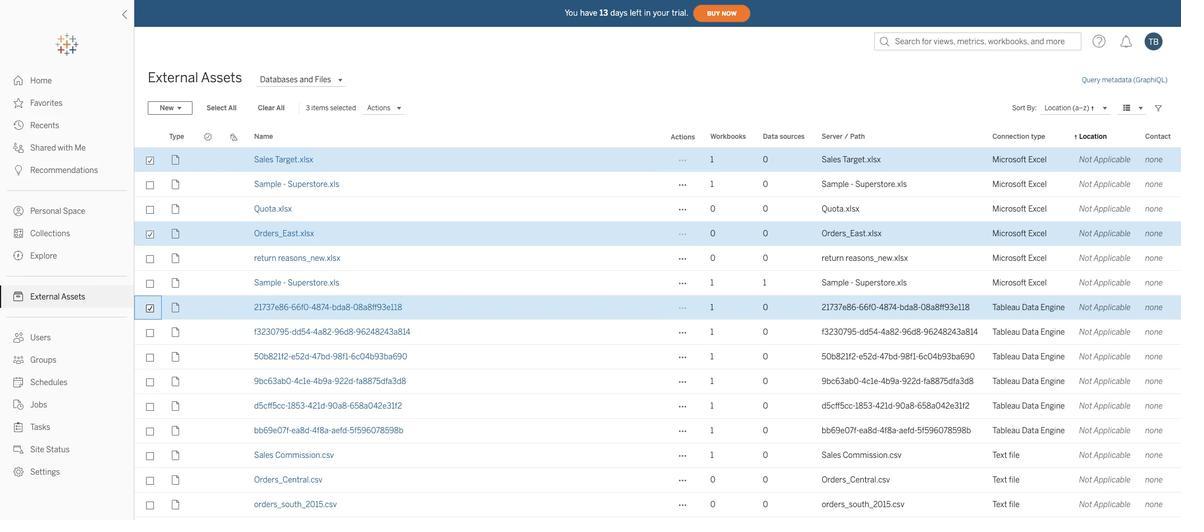 Task type: locate. For each thing, give the bounding box(es) containing it.
row
[[134, 148, 1182, 172], [134, 172, 1182, 197], [134, 197, 1182, 222], [134, 222, 1182, 246], [134, 246, 1182, 271], [134, 271, 1182, 296], [134, 296, 1182, 320], [134, 320, 1182, 345], [134, 345, 1182, 370], [134, 370, 1182, 394], [134, 394, 1182, 419], [134, 419, 1182, 443], [134, 443, 1182, 468], [134, 468, 1182, 493], [134, 493, 1182, 517], [134, 517, 1182, 520]]

target.xlsx down path
[[843, 155, 881, 165]]

1 horizontal spatial 90a8-
[[896, 401, 918, 411]]

0 horizontal spatial 4c1e-
[[294, 377, 313, 386]]

0 horizontal spatial bb69e07f-ea8d-4f8a-aefd-5f596078598b
[[254, 426, 404, 436]]

sources
[[780, 133, 805, 141]]

1 orders_east.xlsx from the left
[[254, 229, 314, 239]]

5 file (microsoft excel) image from the top
[[169, 276, 183, 290]]

cell
[[195, 148, 221, 172], [221, 148, 248, 172], [195, 172, 221, 197], [221, 172, 248, 197], [195, 197, 221, 222], [221, 197, 248, 222], [195, 222, 221, 246], [221, 222, 248, 246], [195, 246, 221, 271], [221, 246, 248, 271], [195, 271, 221, 296], [221, 271, 248, 296], [195, 296, 221, 320], [221, 296, 248, 320], [195, 320, 221, 345], [221, 320, 248, 345], [195, 345, 221, 370], [221, 345, 248, 370], [195, 370, 221, 394], [221, 370, 248, 394], [195, 394, 221, 419], [221, 394, 248, 419], [195, 419, 221, 443], [221, 419, 248, 443], [195, 443, 221, 468], [221, 443, 248, 468], [195, 468, 221, 493], [221, 468, 248, 493], [195, 493, 221, 517], [221, 493, 248, 517]]

microsoft excel for 15th row from the bottom of the page
[[993, 180, 1047, 189]]

target.xlsx down 3
[[275, 155, 313, 165]]

1 text from the top
[[993, 451, 1008, 460]]

bb69e07f-ea8d-4f8a-aefd-5f596078598b
[[254, 426, 404, 436], [822, 426, 971, 436]]

9bc63ab0-
[[254, 377, 294, 386], [822, 377, 862, 386]]

3 text file from the top
[[993, 500, 1020, 510]]

not for row containing 9bc63ab0-4c1e-4b9a-922d-fa8875dfa3d8
[[1080, 377, 1093, 386]]

7 row from the top
[[134, 296, 1182, 320]]

1 horizontal spatial 4874-
[[879, 303, 900, 312]]

not applicable for row containing return reasons_new.xlsx
[[1080, 254, 1131, 263]]

applicable for 15th row from the bottom of the page
[[1094, 180, 1131, 189]]

microsoft excel for row containing return reasons_new.xlsx
[[993, 254, 1047, 263]]

0 horizontal spatial reasons_new.xlsx
[[278, 254, 341, 263]]

row containing return reasons_new.xlsx
[[134, 246, 1182, 271]]

navigation panel element
[[0, 34, 134, 483]]

2 applicable from the top
[[1094, 180, 1131, 189]]

8 none from the top
[[1146, 328, 1163, 337]]

row containing d5cff5cc-1853-421d-90a8-658a042e31f2
[[134, 394, 1182, 419]]

7 none from the top
[[1146, 303, 1163, 312]]

2 d5cff5cc-1853-421d-90a8-658a042e31f2 from the left
[[822, 401, 970, 411]]

by text only_f5he34f image inside recents link
[[13, 120, 24, 130]]

by text only_f5he34f image for recommendations
[[13, 165, 24, 175]]

1 horizontal spatial actions
[[671, 133, 695, 141]]

0 horizontal spatial 6c04b93ba690
[[351, 352, 407, 362]]

by text only_f5he34f image left settings
[[13, 467, 24, 477]]

1 vertical spatial text file
[[993, 475, 1020, 485]]

10 applicable from the top
[[1094, 377, 1131, 386]]

-
[[283, 180, 286, 189], [851, 180, 854, 189], [283, 278, 286, 288], [851, 278, 854, 288]]

90a8-
[[328, 401, 350, 411], [896, 401, 918, 411]]

and
[[300, 75, 313, 85]]

sample - superstore.xls link down the sales target.xlsx link
[[254, 180, 340, 189]]

by text only_f5he34f image inside settings link
[[13, 467, 24, 477]]

type
[[169, 133, 184, 141]]

1 horizontal spatial target.xlsx
[[843, 155, 881, 165]]

0 vertical spatial location
[[1045, 104, 1072, 112]]

file (text file) image for orders_south_2015.csv
[[169, 498, 183, 512]]

4 applicable from the top
[[1094, 229, 1131, 239]]

14 not applicable from the top
[[1080, 475, 1131, 485]]

0 for return reasons_new.xlsx
[[763, 254, 768, 263]]

1 horizontal spatial 6c04b93ba690
[[919, 352, 975, 362]]

applicable for row containing orders_east.xlsx
[[1094, 229, 1131, 239]]

none for row containing sales target.xlsx
[[1146, 155, 1163, 165]]

0 horizontal spatial dd54-
[[292, 328, 313, 337]]

5 row from the top
[[134, 246, 1182, 271]]

4 not applicable from the top
[[1080, 229, 1131, 239]]

1 horizontal spatial d5cff5cc-1853-421d-90a8-658a042e31f2
[[822, 401, 970, 411]]

0 horizontal spatial d5cff5cc-
[[254, 401, 288, 411]]

1 horizontal spatial f3230795-dd54-4a82-96d8-96248243a814
[[822, 328, 978, 337]]

0 horizontal spatial 08a8ff93e118
[[353, 303, 402, 312]]

quota.xlsx
[[254, 204, 292, 214], [822, 204, 860, 214]]

7 not from the top
[[1080, 303, 1093, 312]]

2 not applicable from the top
[[1080, 180, 1131, 189]]

by text only_f5he34f image for collections
[[13, 228, 24, 239]]

1 horizontal spatial f3230795-
[[822, 328, 860, 337]]

type
[[1031, 133, 1046, 141]]

metadata
[[1102, 76, 1132, 84]]

all for select all
[[228, 104, 237, 112]]

applicable for 11th row from the bottom of the page
[[1094, 278, 1131, 288]]

1 horizontal spatial 4f8a-
[[880, 426, 899, 436]]

by text only_f5he34f image inside recommendations link
[[13, 165, 24, 175]]

file (tableau data engine) image for 9bc63ab0-
[[169, 375, 183, 388]]

11 applicable from the top
[[1094, 401, 1131, 411]]

data for 9bc63ab0-4c1e-4b9a-922d-fa8875dfa3d8
[[1022, 377, 1039, 386]]

0 horizontal spatial ea8d-
[[292, 426, 312, 436]]

11 by text only_f5he34f image from the top
[[13, 467, 24, 477]]

selected
[[330, 104, 356, 112]]

15 row from the top
[[134, 493, 1182, 517]]

4 tableau data engine from the top
[[993, 377, 1065, 386]]

external down 'explore'
[[30, 292, 60, 302]]

0 vertical spatial text file
[[993, 451, 1020, 460]]

5 excel from the top
[[1029, 254, 1047, 263]]

fa8875dfa3d8
[[356, 377, 406, 386], [924, 377, 974, 386]]

1 horizontal spatial fa8875dfa3d8
[[924, 377, 974, 386]]

your
[[653, 8, 670, 18]]

by text only_f5he34f image inside explore link
[[13, 251, 24, 261]]

2 658a042e31f2 from the left
[[918, 401, 970, 411]]

tableau data engine for d5cff5cc-1853-421d-90a8-658a042e31f2
[[993, 401, 1065, 411]]

sample - superstore.xls link for 0
[[254, 180, 340, 189]]

1 horizontal spatial e52d-
[[859, 352, 880, 362]]

by text only_f5he34f image inside collections link
[[13, 228, 24, 239]]

1 excel from the top
[[1029, 155, 1047, 165]]

658a042e31f2
[[350, 401, 402, 411], [918, 401, 970, 411]]

by text only_f5he34f image for site status
[[13, 445, 24, 455]]

reasons_new.xlsx
[[278, 254, 341, 263], [846, 254, 908, 263]]

0 horizontal spatial 96d8-
[[335, 328, 356, 337]]

file (microsoft excel) image for 11th row from the bottom of the page
[[169, 276, 183, 290]]

3
[[306, 104, 310, 112]]

3 tableau from the top
[[993, 352, 1021, 362]]

none for row containing 9bc63ab0-4c1e-4b9a-922d-fa8875dfa3d8
[[1146, 377, 1163, 386]]

assets up 'select all'
[[201, 69, 242, 86]]

1 horizontal spatial 21737e86-66f0-4874-bda8-08a8ff93e118
[[822, 303, 970, 312]]

0 vertical spatial file
[[1009, 451, 1020, 460]]

applicable for row containing orders_central.csv
[[1094, 475, 1131, 485]]

0 horizontal spatial orders_central.csv
[[254, 475, 323, 485]]

by text only_f5he34f image for users
[[13, 333, 24, 343]]

all
[[228, 104, 237, 112], [276, 104, 285, 112]]

1 vertical spatial assets
[[61, 292, 85, 302]]

by text only_f5he34f image inside tasks "link"
[[13, 422, 24, 432]]

15 applicable from the top
[[1094, 500, 1131, 510]]

by text only_f5he34f image left 'explore'
[[13, 251, 24, 261]]

by text only_f5he34f image for external assets
[[13, 292, 24, 302]]

1 horizontal spatial 50b821f2-e52d-47bd-98f1-6c04b93ba690
[[822, 352, 975, 362]]

10 row from the top
[[134, 370, 1182, 394]]

0 horizontal spatial location
[[1045, 104, 1072, 112]]

1 vertical spatial file (tableau data engine) image
[[169, 326, 183, 339]]

1 vertical spatial file (text file) image
[[169, 473, 183, 487]]

me
[[75, 143, 86, 153]]

13 applicable from the top
[[1094, 451, 1131, 460]]

2 421d- from the left
[[876, 401, 896, 411]]

1 tableau from the top
[[993, 303, 1021, 312]]

sales target.xlsx down /
[[822, 155, 881, 165]]

Search for views, metrics, workbooks, and more text field
[[875, 32, 1082, 50]]

file (text file) image for sales commission.csv
[[169, 449, 183, 462]]

2 microsoft excel from the top
[[993, 180, 1047, 189]]

5 microsoft from the top
[[993, 254, 1027, 263]]

10 none from the top
[[1146, 377, 1163, 386]]

d5cff5cc-1853-421d-90a8-658a042e31f2
[[254, 401, 402, 411], [822, 401, 970, 411]]

by text only_f5he34f image left recommendations
[[13, 165, 24, 175]]

0 horizontal spatial f3230795-
[[254, 328, 292, 337]]

0 vertical spatial sample - superstore.xls link
[[254, 180, 340, 189]]

0 horizontal spatial 421d-
[[308, 401, 328, 411]]

11 not applicable from the top
[[1080, 401, 1131, 411]]

0 horizontal spatial d5cff5cc-1853-421d-90a8-658a042e31f2
[[254, 401, 402, 411]]

1 horizontal spatial 47bd-
[[880, 352, 901, 362]]

1 vertical spatial file (tableau data engine) image
[[169, 375, 183, 388]]

5f596078598b
[[350, 426, 404, 436], [918, 426, 971, 436]]

1 horizontal spatial 4b9a-
[[881, 377, 903, 386]]

excel
[[1029, 155, 1047, 165], [1029, 180, 1047, 189], [1029, 204, 1047, 214], [1029, 229, 1047, 239], [1029, 254, 1047, 263], [1029, 278, 1047, 288]]

actions right selected
[[367, 104, 391, 112]]

row containing 50b821f2-e52d-47bd-98f1-6c04b93ba690
[[134, 345, 1182, 370]]

not for row containing quota.xlsx
[[1080, 204, 1093, 214]]

1 for 50b821f2-e52d-47bd-98f1-6c04b93ba690 link
[[711, 352, 714, 362]]

1 horizontal spatial all
[[276, 104, 285, 112]]

0 horizontal spatial sales target.xlsx
[[254, 155, 313, 165]]

1 horizontal spatial 4c1e-
[[862, 377, 881, 386]]

d5cff5cc-
[[254, 401, 288, 411], [822, 401, 856, 411]]

1 horizontal spatial orders_east.xlsx
[[822, 229, 882, 239]]

file (text file) image
[[169, 449, 183, 462], [169, 473, 183, 487], [169, 498, 183, 512]]

6 tableau data engine from the top
[[993, 426, 1065, 436]]

shared with me link
[[0, 137, 134, 159]]

external assets up select
[[148, 69, 242, 86]]

by text only_f5he34f image inside schedules link
[[13, 377, 24, 387]]

1 horizontal spatial external assets
[[148, 69, 242, 86]]

5 tableau from the top
[[993, 401, 1021, 411]]

explore
[[30, 251, 57, 261]]

2 all from the left
[[276, 104, 285, 112]]

microsoft excel for row containing quota.xlsx
[[993, 204, 1047, 214]]

superstore.xls
[[288, 180, 340, 189], [856, 180, 907, 189], [288, 278, 340, 288], [856, 278, 907, 288]]

0 horizontal spatial assets
[[61, 292, 85, 302]]

trial.
[[672, 8, 689, 18]]

1 horizontal spatial bb69e07f-
[[822, 426, 859, 436]]

0 horizontal spatial orders_east.xlsx
[[254, 229, 314, 239]]

file (text file) image for orders_central.csv
[[169, 473, 183, 487]]

11 none from the top
[[1146, 401, 1163, 411]]

0 horizontal spatial 4f8a-
[[312, 426, 332, 436]]

1 horizontal spatial 96d8-
[[902, 328, 924, 337]]

0 horizontal spatial 98f1-
[[333, 352, 351, 362]]

by text only_f5he34f image inside jobs link
[[13, 400, 24, 410]]

1 file from the top
[[1009, 451, 1020, 460]]

2 vertical spatial file
[[1009, 500, 1020, 510]]

2 vertical spatial text
[[993, 500, 1008, 510]]

6 not from the top
[[1080, 278, 1093, 288]]

1 horizontal spatial reasons_new.xlsx
[[846, 254, 908, 263]]

47bd-
[[312, 352, 333, 362], [880, 352, 901, 362]]

file (microsoft excel) image
[[169, 252, 183, 265]]

by text only_f5he34f image inside 'groups' link
[[13, 355, 24, 365]]

connection
[[993, 133, 1030, 141]]

0 horizontal spatial aefd-
[[332, 426, 350, 436]]

tableau data engine
[[993, 303, 1065, 312], [993, 328, 1065, 337], [993, 352, 1065, 362], [993, 377, 1065, 386], [993, 401, 1065, 411], [993, 426, 1065, 436]]

microsoft for 11th row from the bottom of the page
[[993, 278, 1027, 288]]

by text only_f5he34f image for personal space
[[13, 206, 24, 216]]

by text only_f5he34f image inside "users" link
[[13, 333, 24, 343]]

1 for 9bc63ab0-4c1e-4b9a-922d-fa8875dfa3d8 link
[[711, 377, 714, 386]]

sample - superstore.xls link
[[254, 180, 340, 189], [254, 278, 340, 288]]

3 not applicable from the top
[[1080, 204, 1131, 214]]

bb69e07f-ea8d-4f8a-aefd-5f596078598b link
[[254, 426, 404, 436]]

by text only_f5he34f image left personal
[[13, 206, 24, 216]]

3 file (tableau data engine) image from the top
[[169, 424, 183, 438]]

1 horizontal spatial bb69e07f-ea8d-4f8a-aefd-5f596078598b
[[822, 426, 971, 436]]

text file for orders_south_2015.csv
[[993, 500, 1020, 510]]

by text only_f5he34f image left collections
[[13, 228, 24, 239]]

external assets
[[148, 69, 242, 86], [30, 292, 85, 302]]

all right select
[[228, 104, 237, 112]]

file (microsoft excel) image for row containing sales target.xlsx
[[169, 153, 183, 167]]

target.xlsx
[[275, 155, 313, 165], [843, 155, 881, 165]]

9 not applicable from the top
[[1080, 352, 1131, 362]]

0 horizontal spatial commission.csv
[[275, 451, 334, 460]]

0 horizontal spatial bb69e07f-
[[254, 426, 292, 436]]

location (a–z) button
[[1041, 101, 1111, 115]]

sales target.xlsx
[[254, 155, 313, 165], [822, 155, 881, 165]]

have
[[580, 8, 598, 18]]

not for row containing orders_east.xlsx
[[1080, 229, 1093, 239]]

6 microsoft from the top
[[993, 278, 1027, 288]]

1 vertical spatial external
[[30, 292, 60, 302]]

4 none from the top
[[1146, 229, 1163, 239]]

1 vertical spatial external assets
[[30, 292, 85, 302]]

1 horizontal spatial assets
[[201, 69, 242, 86]]

1 horizontal spatial orders_central.csv
[[822, 475, 890, 485]]

98f1-
[[333, 352, 351, 362], [901, 352, 919, 362]]

not for row containing orders_south_2015.csv
[[1080, 500, 1093, 510]]

0 horizontal spatial 4a82-
[[313, 328, 335, 337]]

50b821f2-e52d-47bd-98f1-6c04b93ba690
[[254, 352, 407, 362], [822, 352, 975, 362]]

1 horizontal spatial 5f596078598b
[[918, 426, 971, 436]]

file (tableau data engine) image for f3230795-
[[169, 326, 183, 339]]

by text only_f5he34f image inside shared with me link
[[13, 143, 24, 153]]

1 reasons_new.xlsx from the left
[[278, 254, 341, 263]]

grid
[[134, 127, 1182, 520]]

by text only_f5he34f image for recents
[[13, 120, 24, 130]]

21737e86-66f0-4874-bda8-08a8ff93e118
[[254, 303, 402, 312], [822, 303, 970, 312]]

by text only_f5he34f image inside favorites link
[[13, 98, 24, 108]]

1 by text only_f5he34f image from the top
[[13, 98, 24, 108]]

4 microsoft from the top
[[993, 229, 1027, 239]]

not for 15th row from the bottom of the page
[[1080, 180, 1093, 189]]

1 quota.xlsx from the left
[[254, 204, 292, 214]]

0 horizontal spatial fa8875dfa3d8
[[356, 377, 406, 386]]

15 not applicable from the top
[[1080, 500, 1131, 510]]

external assets inside main navigation. press the up and down arrow keys to access links. element
[[30, 292, 85, 302]]

by text only_f5he34f image left schedules
[[13, 377, 24, 387]]

1 horizontal spatial 1853-
[[856, 401, 876, 411]]

1 horizontal spatial return reasons_new.xlsx
[[822, 254, 908, 263]]

0 for bb69e07f-ea8d-4f8a-aefd-5f596078598b
[[763, 426, 768, 436]]

not for row containing 21737e86-66f0-4874-bda8-08a8ff93e118
[[1080, 303, 1093, 312]]

by text only_f5he34f image left shared
[[13, 143, 24, 153]]

1 horizontal spatial commission.csv
[[843, 451, 902, 460]]

file for sales commission.csv
[[1009, 451, 1020, 460]]

all right clear
[[276, 104, 285, 112]]

row group containing sales target.xlsx
[[134, 148, 1182, 520]]

by text only_f5he34f image inside personal space link
[[13, 206, 24, 216]]

0 horizontal spatial 658a042e31f2
[[350, 401, 402, 411]]

11 not from the top
[[1080, 401, 1093, 411]]

2 text from the top
[[993, 475, 1008, 485]]

0 horizontal spatial 5f596078598b
[[350, 426, 404, 436]]

assets inside external assets link
[[61, 292, 85, 302]]

by text only_f5he34f image left tasks
[[13, 422, 24, 432]]

settings
[[30, 468, 60, 477]]

1 vertical spatial file
[[1009, 475, 1020, 485]]

6 tableau from the top
[[993, 426, 1021, 436]]

1 file (tableau data engine) image from the top
[[169, 301, 183, 314]]

sales target.xlsx down name at the top left
[[254, 155, 313, 165]]

location inside popup button
[[1045, 104, 1072, 112]]

tableau for 658a042e31f2
[[993, 401, 1021, 411]]

text
[[993, 451, 1008, 460], [993, 475, 1008, 485], [993, 500, 1008, 510]]

external assets up "users" link
[[30, 292, 85, 302]]

engine for 658a042e31f2
[[1041, 401, 1065, 411]]

external up new popup button
[[148, 69, 198, 86]]

not applicable for row containing orders_central.csv
[[1080, 475, 1131, 485]]

file for orders_south_2015.csv
[[1009, 500, 1020, 510]]

actions left workbooks
[[671, 133, 695, 141]]

1 08a8ff93e118 from the left
[[353, 303, 402, 312]]

not applicable for row containing 9bc63ab0-4c1e-4b9a-922d-fa8875dfa3d8
[[1080, 377, 1131, 386]]

2 dd54- from the left
[[860, 328, 881, 337]]

row containing orders_south_2015.csv
[[134, 493, 1182, 517]]

1 horizontal spatial 658a042e31f2
[[918, 401, 970, 411]]

0 horizontal spatial 922d-
[[335, 377, 356, 386]]

microsoft excel for row containing orders_east.xlsx
[[993, 229, 1047, 239]]

tableau data engine for 9bc63ab0-4c1e-4b9a-922d-fa8875dfa3d8
[[993, 377, 1065, 386]]

by text only_f5he34f image inside external assets link
[[13, 292, 24, 302]]

not for row containing sales target.xlsx
[[1080, 155, 1093, 165]]

aefd-
[[332, 426, 350, 436], [899, 426, 918, 436]]

none for row containing sales commission.csv
[[1146, 451, 1163, 460]]

3 none from the top
[[1146, 204, 1163, 214]]

2 66f0- from the left
[[859, 303, 879, 312]]

8 row from the top
[[134, 320, 1182, 345]]

0 horizontal spatial e52d-
[[291, 352, 312, 362]]

databases and files
[[260, 75, 331, 85]]

3 by text only_f5he34f image from the top
[[13, 292, 24, 302]]

row group
[[134, 148, 1182, 520]]

2 vertical spatial file (text file) image
[[169, 498, 183, 512]]

e52d-
[[291, 352, 312, 362], [859, 352, 880, 362]]

6c04b93ba690
[[351, 352, 407, 362], [919, 352, 975, 362]]

922d-
[[335, 377, 356, 386], [903, 377, 924, 386]]

1 horizontal spatial sales target.xlsx
[[822, 155, 881, 165]]

12 applicable from the top
[[1094, 426, 1131, 436]]

engine for 08a8ff93e118
[[1041, 303, 1065, 312]]

all for clear all
[[276, 104, 285, 112]]

1 d5cff5cc-1853-421d-90a8-658a042e31f2 from the left
[[254, 401, 402, 411]]

1 horizontal spatial 421d-
[[876, 401, 896, 411]]

engine for 96248243a814
[[1041, 328, 1065, 337]]

0 horizontal spatial 50b821f2-e52d-47bd-98f1-6c04b93ba690
[[254, 352, 407, 362]]

you
[[565, 8, 578, 18]]

by text only_f5he34f image left favorites
[[13, 98, 24, 108]]

0 horizontal spatial all
[[228, 104, 237, 112]]

data for 21737e86-66f0-4874-bda8-08a8ff93e118
[[1022, 303, 1039, 312]]

file (tableau data engine) image
[[169, 350, 183, 364], [169, 375, 183, 388], [169, 424, 183, 438]]

commission.csv
[[275, 451, 334, 460], [843, 451, 902, 460]]

1 horizontal spatial 9bc63ab0-4c1e-4b9a-922d-fa8875dfa3d8
[[822, 377, 974, 386]]

0 horizontal spatial 66f0-
[[292, 303, 312, 312]]

external inside main navigation. press the up and down arrow keys to access links. element
[[30, 292, 60, 302]]

none for 11th row from the bottom of the page
[[1146, 278, 1163, 288]]

0 horizontal spatial 9bc63ab0-4c1e-4b9a-922d-fa8875dfa3d8
[[254, 377, 406, 386]]

schedules link
[[0, 371, 134, 394]]

96248243a814
[[356, 328, 411, 337], [924, 328, 978, 337]]

microsoft
[[993, 155, 1027, 165], [993, 180, 1027, 189], [993, 204, 1027, 214], [993, 229, 1027, 239], [993, 254, 1027, 263], [993, 278, 1027, 288]]

13 none from the top
[[1146, 451, 1163, 460]]

not for 11th row from the bottom of the page
[[1080, 278, 1093, 288]]

2 vertical spatial file (tableau data engine) image
[[169, 400, 183, 413]]

none for row containing orders_south_2015.csv
[[1146, 500, 1163, 510]]

0 vertical spatial external assets
[[148, 69, 242, 86]]

external assets link
[[0, 286, 134, 308]]

select all
[[207, 104, 237, 112]]

by text only_f5he34f image for favorites
[[13, 98, 24, 108]]

row containing 9bc63ab0-4c1e-4b9a-922d-fa8875dfa3d8
[[134, 370, 1182, 394]]

sales
[[254, 155, 274, 165], [822, 155, 841, 165], [254, 451, 274, 460], [822, 451, 841, 460]]

file (text file) image
[[162, 517, 189, 520]]

0 for 9bc63ab0-4c1e-4b9a-922d-fa8875dfa3d8
[[763, 377, 768, 386]]

1 horizontal spatial quota.xlsx
[[822, 204, 860, 214]]

select all button
[[199, 101, 244, 115]]

1 horizontal spatial aefd-
[[899, 426, 918, 436]]

dd54-
[[292, 328, 313, 337], [860, 328, 881, 337]]

1 horizontal spatial 96248243a814
[[924, 328, 978, 337]]

15 not from the top
[[1080, 500, 1093, 510]]

1 4c1e- from the left
[[294, 377, 313, 386]]

personal
[[30, 207, 61, 216]]

4a82-
[[313, 328, 335, 337], [881, 328, 902, 337]]

3 file (tableau data engine) image from the top
[[169, 400, 183, 413]]

not for row containing d5cff5cc-1853-421d-90a8-658a042e31f2
[[1080, 401, 1093, 411]]

excel for the sales target.xlsx link
[[1029, 155, 1047, 165]]

by text only_f5he34f image left jobs at the left of the page
[[13, 400, 24, 410]]

not applicable for row containing f3230795-dd54-4a82-96d8-96248243a814
[[1080, 328, 1131, 337]]

1 all from the left
[[228, 104, 237, 112]]

recents link
[[0, 114, 134, 137]]

location down (a–z)
[[1080, 133, 1107, 141]]

location for location (a–z)
[[1045, 104, 1072, 112]]

by text only_f5he34f image inside site status "link"
[[13, 445, 24, 455]]

50b821f2-
[[254, 352, 291, 362], [822, 352, 859, 362]]

0 vertical spatial text
[[993, 451, 1008, 460]]

by text only_f5he34f image
[[13, 98, 24, 108], [13, 143, 24, 153], [13, 165, 24, 175], [13, 206, 24, 216], [13, 228, 24, 239], [13, 251, 24, 261], [13, 333, 24, 343], [13, 377, 24, 387], [13, 400, 24, 410], [13, 422, 24, 432], [13, 467, 24, 477]]

0 horizontal spatial 96248243a814
[[356, 328, 411, 337]]

ea8d-
[[292, 426, 312, 436], [859, 426, 880, 436]]

4 file (microsoft excel) image from the top
[[169, 227, 183, 241]]

1 horizontal spatial sales commission.csv
[[822, 451, 902, 460]]

3 text from the top
[[993, 500, 1008, 510]]

by text only_f5he34f image left users
[[13, 333, 24, 343]]

applicable for row containing 21737e86-66f0-4874-bda8-08a8ff93e118
[[1094, 303, 1131, 312]]

applicable for row containing 50b821f2-e52d-47bd-98f1-6c04b93ba690
[[1094, 352, 1131, 362]]

2 file (microsoft excel) image from the top
[[169, 178, 183, 191]]

by text only_f5he34f image inside home link
[[13, 76, 24, 86]]

applicable for row containing d5cff5cc-1853-421d-90a8-658a042e31f2
[[1094, 401, 1131, 411]]

by text only_f5he34f image
[[13, 76, 24, 86], [13, 120, 24, 130], [13, 292, 24, 302], [13, 355, 24, 365], [13, 445, 24, 455]]

1 for the sales target.xlsx link
[[711, 155, 714, 165]]

1 horizontal spatial ea8d-
[[859, 426, 880, 436]]

14 not from the top
[[1080, 475, 1093, 485]]

f3230795-dd54-4a82-96d8-96248243a814
[[254, 328, 411, 337], [822, 328, 978, 337]]

not for row containing sales commission.csv
[[1080, 451, 1093, 460]]

0 vertical spatial file (tableau data engine) image
[[169, 350, 183, 364]]

0 horizontal spatial 21737e86-66f0-4874-bda8-08a8ff93e118
[[254, 303, 402, 312]]

file for orders_central.csv
[[1009, 475, 1020, 485]]

none
[[1146, 155, 1163, 165], [1146, 180, 1163, 189], [1146, 204, 1163, 214], [1146, 229, 1163, 239], [1146, 254, 1163, 263], [1146, 278, 1163, 288], [1146, 303, 1163, 312], [1146, 328, 1163, 337], [1146, 352, 1163, 362], [1146, 377, 1163, 386], [1146, 401, 1163, 411], [1146, 426, 1163, 436], [1146, 451, 1163, 460], [1146, 475, 1163, 485], [1146, 500, 1163, 510]]

4b9a-
[[313, 377, 335, 386], [881, 377, 903, 386]]

file (microsoft excel) image
[[169, 153, 183, 167], [169, 178, 183, 191], [169, 202, 183, 216], [169, 227, 183, 241], [169, 276, 183, 290]]

0 vertical spatial file (tableau data engine) image
[[169, 301, 183, 314]]

1 horizontal spatial 9bc63ab0-
[[822, 377, 862, 386]]

(a–z)
[[1073, 104, 1090, 112]]

workbooks
[[711, 133, 746, 141]]

location for location
[[1080, 133, 1107, 141]]

4874-
[[312, 303, 332, 312], [879, 303, 900, 312]]

6 engine from the top
[[1041, 426, 1065, 436]]

6 not applicable from the top
[[1080, 278, 1131, 288]]

1 file (tableau data engine) image from the top
[[169, 350, 183, 364]]

3 file (microsoft excel) image from the top
[[169, 202, 183, 216]]

1 file (text file) image from the top
[[169, 449, 183, 462]]

0
[[763, 155, 768, 165], [763, 180, 768, 189], [711, 204, 716, 214], [763, 204, 768, 214], [711, 229, 716, 239], [763, 229, 768, 239], [711, 254, 716, 263], [763, 254, 768, 263], [763, 303, 768, 312], [763, 328, 768, 337], [763, 352, 768, 362], [763, 377, 768, 386], [763, 401, 768, 411], [763, 426, 768, 436], [763, 451, 768, 460], [711, 475, 716, 485], [763, 475, 768, 485], [711, 500, 716, 510], [763, 500, 768, 510]]

sample - superstore.xls link for 1
[[254, 278, 340, 288]]

1 horizontal spatial dd54-
[[860, 328, 881, 337]]

1 horizontal spatial 66f0-
[[859, 303, 879, 312]]

1 for 'sales commission.csv' link
[[711, 451, 714, 460]]

assets up "users" link
[[61, 292, 85, 302]]

file (tableau data engine) image for 21737e86-
[[169, 301, 183, 314]]

1 50b821f2-e52d-47bd-98f1-6c04b93ba690 from the left
[[254, 352, 407, 362]]

4 engine from the top
[[1041, 377, 1065, 386]]

site
[[30, 445, 44, 455]]

1 vertical spatial text
[[993, 475, 1008, 485]]

2 reasons_new.xlsx from the left
[[846, 254, 908, 263]]

data for 50b821f2-e52d-47bd-98f1-6c04b93ba690
[[1022, 352, 1039, 362]]

3 not from the top
[[1080, 204, 1093, 214]]

location left (a–z)
[[1045, 104, 1072, 112]]

sample
[[254, 180, 281, 189], [822, 180, 849, 189], [254, 278, 281, 288], [822, 278, 849, 288]]

sample - superstore.xls link down "return reasons_new.xlsx" 'link'
[[254, 278, 340, 288]]

external
[[148, 69, 198, 86], [30, 292, 60, 302]]

3 tableau data engine from the top
[[993, 352, 1065, 362]]

1 vertical spatial location
[[1080, 133, 1107, 141]]

file (tableau data engine) image
[[169, 301, 183, 314], [169, 326, 183, 339], [169, 400, 183, 413]]

not applicable for row containing 50b821f2-e52d-47bd-98f1-6c04b93ba690
[[1080, 352, 1131, 362]]

none for row containing orders_central.csv
[[1146, 475, 1163, 485]]

0 vertical spatial external
[[148, 69, 198, 86]]

0 horizontal spatial 47bd-
[[312, 352, 333, 362]]

data
[[763, 133, 778, 141], [1022, 303, 1039, 312], [1022, 328, 1039, 337], [1022, 352, 1039, 362], [1022, 377, 1039, 386], [1022, 401, 1039, 411], [1022, 426, 1039, 436]]

4f8a-
[[312, 426, 332, 436], [880, 426, 899, 436]]



Task type: vqa. For each thing, say whether or not it's contained in the screenshot.
middle Text file
yes



Task type: describe. For each thing, give the bounding box(es) containing it.
none for 15th row from the bottom of the page
[[1146, 180, 1163, 189]]

0 for orders_east.xlsx
[[763, 229, 768, 239]]

0 for 50b821f2-e52d-47bd-98f1-6c04b93ba690
[[763, 352, 768, 362]]

actions button
[[363, 101, 405, 115]]

recents
[[30, 121, 59, 130]]

2 4b9a- from the left
[[881, 377, 903, 386]]

not for row containing orders_central.csv
[[1080, 475, 1093, 485]]

1 4a82- from the left
[[313, 328, 335, 337]]

microsoft excel for 11th row from the bottom of the page
[[993, 278, 1047, 288]]

2 aefd- from the left
[[899, 426, 918, 436]]

0 for f3230795-dd54-4a82-96d8-96248243a814
[[763, 328, 768, 337]]

now
[[722, 10, 737, 17]]

13
[[600, 8, 608, 18]]

buy now button
[[693, 4, 751, 22]]

jobs
[[30, 400, 47, 410]]

not applicable for row containing bb69e07f-ea8d-4f8a-aefd-5f596078598b
[[1080, 426, 1131, 436]]

files
[[315, 75, 331, 85]]

status
[[46, 445, 70, 455]]

query metadata (graphiql)
[[1082, 76, 1168, 84]]

2 excel from the top
[[1029, 180, 1047, 189]]

1 sales target.xlsx from the left
[[254, 155, 313, 165]]

2 sales target.xlsx from the left
[[822, 155, 881, 165]]

none for row containing f3230795-dd54-4a82-96d8-96248243a814
[[1146, 328, 1163, 337]]

users
[[30, 333, 51, 343]]

1 9bc63ab0- from the left
[[254, 377, 294, 386]]

1 4f8a- from the left
[[312, 426, 332, 436]]

name
[[254, 133, 273, 141]]

2 orders_central.csv from the left
[[822, 475, 890, 485]]

engine for 6c04b93ba690
[[1041, 352, 1065, 362]]

days
[[611, 8, 628, 18]]

2 d5cff5cc- from the left
[[822, 401, 856, 411]]

1 50b821f2- from the left
[[254, 352, 291, 362]]

2 row from the top
[[134, 172, 1182, 197]]

1 orders_central.csv from the left
[[254, 475, 323, 485]]

2 e52d- from the left
[[859, 352, 880, 362]]

shared
[[30, 143, 56, 153]]

tableau for 96248243a814
[[993, 328, 1021, 337]]

home link
[[0, 69, 134, 92]]

query metadata (graphiql) link
[[1082, 76, 1168, 84]]

tableau data engine for 50b821f2-e52d-47bd-98f1-6c04b93ba690
[[993, 352, 1065, 362]]

server / path
[[822, 133, 865, 141]]

applicable for row containing orders_south_2015.csv
[[1094, 500, 1131, 510]]

databases
[[260, 75, 298, 85]]

by text only_f5he34f image for home
[[13, 76, 24, 86]]

1 98f1- from the left
[[333, 352, 351, 362]]

2 922d- from the left
[[903, 377, 924, 386]]

grid containing sales target.xlsx
[[134, 127, 1182, 520]]

favorites
[[30, 99, 63, 108]]

1 ea8d- from the left
[[292, 426, 312, 436]]

2 1853- from the left
[[856, 401, 876, 411]]

by text only_f5he34f image for jobs
[[13, 400, 24, 410]]

2 5f596078598b from the left
[[918, 426, 971, 436]]

2 90a8- from the left
[[896, 401, 918, 411]]

not applicable for row containing quota.xlsx
[[1080, 204, 1131, 214]]

2 98f1- from the left
[[901, 352, 919, 362]]

items
[[312, 104, 329, 112]]

by text only_f5he34f image for groups
[[13, 355, 24, 365]]

not applicable for 15th row from the bottom of the page
[[1080, 180, 1131, 189]]

0 for d5cff5cc-1853-421d-90a8-658a042e31f2
[[763, 401, 768, 411]]

site status
[[30, 445, 70, 455]]

sales target.xlsx link
[[254, 155, 313, 165]]

2 ea8d- from the left
[[859, 426, 880, 436]]

new button
[[148, 101, 193, 115]]

path
[[850, 133, 865, 141]]

50b821f2-e52d-47bd-98f1-6c04b93ba690 link
[[254, 352, 407, 362]]

by text only_f5he34f image for schedules
[[13, 377, 24, 387]]

1 90a8- from the left
[[328, 401, 350, 411]]

row containing orders_east.xlsx
[[134, 222, 1182, 246]]

1 f3230795- from the left
[[254, 328, 292, 337]]

recommendations link
[[0, 159, 134, 181]]

groups link
[[0, 349, 134, 371]]

with
[[58, 143, 73, 153]]

6 row from the top
[[134, 271, 1182, 296]]

in
[[644, 8, 651, 18]]

2 21737e86- from the left
[[822, 303, 859, 312]]

0 vertical spatial assets
[[201, 69, 242, 86]]

row containing orders_central.csv
[[134, 468, 1182, 493]]

2 96248243a814 from the left
[[924, 328, 978, 337]]

connection type
[[993, 133, 1046, 141]]

favorites link
[[0, 92, 134, 114]]

2 4874- from the left
[[879, 303, 900, 312]]

users link
[[0, 326, 134, 349]]

1 orders_south_2015.csv from the left
[[254, 500, 337, 510]]

1 sales commission.csv from the left
[[254, 451, 334, 460]]

row containing quota.xlsx
[[134, 197, 1182, 222]]

file (microsoft excel) image for row containing quota.xlsx
[[169, 202, 183, 216]]

2 50b821f2-e52d-47bd-98f1-6c04b93ba690 from the left
[[822, 352, 975, 362]]

2 sales commission.csv from the left
[[822, 451, 902, 460]]

not applicable for 11th row from the bottom of the page
[[1080, 278, 1131, 288]]

tableau for fa8875dfa3d8
[[993, 377, 1021, 386]]

file (microsoft excel) image for 15th row from the bottom of the page
[[169, 178, 183, 191]]

1 bb69e07f-ea8d-4f8a-aefd-5f596078598b from the left
[[254, 426, 404, 436]]

tableau data engine for f3230795-dd54-4a82-96d8-96248243a814
[[993, 328, 1065, 337]]

microsoft for row containing return reasons_new.xlsx
[[993, 254, 1027, 263]]

1 return reasons_new.xlsx from the left
[[254, 254, 341, 263]]

2 50b821f2- from the left
[[822, 352, 859, 362]]

microsoft for 15th row from the bottom of the page
[[993, 180, 1027, 189]]

data for f3230795-dd54-4a82-96d8-96248243a814
[[1022, 328, 1039, 337]]

1 4874- from the left
[[312, 303, 332, 312]]

1 bb69e07f- from the left
[[254, 426, 292, 436]]

applicable for row containing sales commission.csv
[[1094, 451, 1131, 460]]

microsoft excel for row containing sales target.xlsx
[[993, 155, 1047, 165]]

by:
[[1027, 104, 1037, 112]]

/
[[845, 133, 849, 141]]

0 for orders_central.csv
[[763, 475, 768, 485]]

2 47bd- from the left
[[880, 352, 901, 362]]

left
[[630, 8, 642, 18]]

clear
[[258, 104, 275, 112]]

1 96248243a814 from the left
[[356, 328, 411, 337]]

settings link
[[0, 461, 134, 483]]

1 e52d- from the left
[[291, 352, 312, 362]]

jobs link
[[0, 394, 134, 416]]

data sources
[[763, 133, 805, 141]]

1 9bc63ab0-4c1e-4b9a-922d-fa8875dfa3d8 from the left
[[254, 377, 406, 386]]

2 return reasons_new.xlsx from the left
[[822, 254, 908, 263]]

1 for 0's sample - superstore.xls link
[[711, 180, 714, 189]]

home
[[30, 76, 52, 86]]

(graphiql)
[[1134, 76, 1168, 84]]

row containing f3230795-dd54-4a82-96d8-96248243a814
[[134, 320, 1182, 345]]

recommendations
[[30, 166, 98, 175]]

personal space
[[30, 207, 85, 216]]

1 dd54- from the left
[[292, 328, 313, 337]]

not applicable for row containing orders_east.xlsx
[[1080, 229, 1131, 239]]

1 fa8875dfa3d8 from the left
[[356, 377, 406, 386]]

microsoft for row containing orders_east.xlsx
[[993, 229, 1027, 239]]

contact
[[1146, 133, 1171, 141]]

row containing 21737e86-66f0-4874-bda8-08a8ff93e118
[[134, 296, 1182, 320]]

sales commission.csv link
[[254, 451, 334, 460]]

excel for "return reasons_new.xlsx" 'link'
[[1029, 254, 1047, 263]]

1 47bd- from the left
[[312, 352, 333, 362]]

return reasons_new.xlsx link
[[254, 254, 341, 263]]

actions inside dropdown button
[[367, 104, 391, 112]]

tableau for 5f596078598b
[[993, 426, 1021, 436]]

2 quota.xlsx from the left
[[822, 204, 860, 214]]

not applicable for row containing d5cff5cc-1853-421d-90a8-658a042e31f2
[[1080, 401, 1131, 411]]

1 bda8- from the left
[[332, 303, 353, 312]]

1 421d- from the left
[[308, 401, 328, 411]]

applicable for row containing sales target.xlsx
[[1094, 155, 1131, 165]]

file (microsoft excel) image for row containing orders_east.xlsx
[[169, 227, 183, 241]]

2 orders_south_2015.csv from the left
[[822, 500, 905, 510]]

1 922d- from the left
[[335, 377, 356, 386]]

21737e86-66f0-4874-bda8-08a8ff93e118 link
[[254, 303, 402, 312]]

text file for sales commission.csv
[[993, 451, 1020, 460]]

applicable for row containing quota.xlsx
[[1094, 204, 1131, 214]]

2 f3230795-dd54-4a82-96d8-96248243a814 from the left
[[822, 328, 978, 337]]

personal space link
[[0, 200, 134, 222]]

none for row containing 21737e86-66f0-4874-bda8-08a8ff93e118
[[1146, 303, 1163, 312]]

1 5f596078598b from the left
[[350, 426, 404, 436]]

1 21737e86-66f0-4874-bda8-08a8ff93e118 from the left
[[254, 303, 402, 312]]

2 4f8a- from the left
[[880, 426, 899, 436]]

2 4c1e- from the left
[[862, 377, 881, 386]]

1 for the 21737e86-66f0-4874-bda8-08a8ff93e118 link
[[711, 303, 714, 312]]

quota.xlsx link
[[254, 204, 292, 214]]

row containing sales target.xlsx
[[134, 148, 1182, 172]]

excel for orders_east.xlsx link
[[1029, 229, 1047, 239]]

2 bda8- from the left
[[900, 303, 921, 312]]

2 commission.csv from the left
[[843, 451, 902, 460]]

engine for 5f596078598b
[[1041, 426, 1065, 436]]

sort by:
[[1012, 104, 1037, 112]]

you have 13 days left in your trial.
[[565, 8, 689, 18]]

tableau data engine for bb69e07f-ea8d-4f8a-aefd-5f596078598b
[[993, 426, 1065, 436]]

0 for 21737e86-66f0-4874-bda8-08a8ff93e118
[[763, 303, 768, 312]]

1 6c04b93ba690 from the left
[[351, 352, 407, 362]]

1 for f3230795-dd54-4a82-96d8-96248243a814 link
[[711, 328, 714, 337]]

not applicable for row containing sales target.xlsx
[[1080, 155, 1131, 165]]

tasks
[[30, 423, 50, 432]]

schedules
[[30, 378, 68, 387]]

by text only_f5he34f image for settings
[[13, 467, 24, 477]]

file (tableau data engine) image for 50b821f2-
[[169, 350, 183, 364]]

select row image
[[134, 517, 162, 520]]

applicable for row containing bb69e07f-ea8d-4f8a-aefd-5f596078598b
[[1094, 426, 1131, 436]]

1 21737e86- from the left
[[254, 303, 292, 312]]

f3230795-dd54-4a82-96d8-96248243a814 link
[[254, 328, 411, 337]]

select
[[207, 104, 227, 112]]

2 6c04b93ba690 from the left
[[919, 352, 975, 362]]

microsoft for row containing sales target.xlsx
[[993, 155, 1027, 165]]

list view image
[[1122, 103, 1132, 113]]

text for sales commission.csv
[[993, 451, 1008, 460]]

1 1853- from the left
[[288, 401, 308, 411]]

1 66f0- from the left
[[292, 303, 312, 312]]

site status link
[[0, 438, 134, 461]]

tasks link
[[0, 416, 134, 438]]

clear all button
[[251, 101, 292, 115]]

databases and files button
[[256, 73, 346, 87]]

3 items selected
[[306, 104, 356, 112]]

microsoft for row containing quota.xlsx
[[993, 204, 1027, 214]]

2 96d8- from the left
[[902, 328, 924, 337]]

orders_east.xlsx link
[[254, 229, 314, 239]]

2 f3230795- from the left
[[822, 328, 860, 337]]

d5cff5cc-1853-421d-90a8-658a042e31f2 link
[[254, 401, 402, 411]]

9bc63ab0-4c1e-4b9a-922d-fa8875dfa3d8 link
[[254, 377, 406, 386]]

collections link
[[0, 222, 134, 245]]

row containing bb69e07f-ea8d-4f8a-aefd-5f596078598b
[[134, 419, 1182, 443]]

0 for sales commission.csv
[[763, 451, 768, 460]]

1 658a042e31f2 from the left
[[350, 401, 402, 411]]

applicable for row containing 9bc63ab0-4c1e-4b9a-922d-fa8875dfa3d8
[[1094, 377, 1131, 386]]

file (tableau data engine) image for d5cff5cc-
[[169, 400, 183, 413]]

space
[[63, 207, 85, 216]]

engine for fa8875dfa3d8
[[1041, 377, 1065, 386]]

1 horizontal spatial external
[[148, 69, 198, 86]]

1 return from the left
[[254, 254, 276, 263]]

row containing sales commission.csv
[[134, 443, 1182, 468]]

2 target.xlsx from the left
[[843, 155, 881, 165]]

1 aefd- from the left
[[332, 426, 350, 436]]

location (a–z)
[[1045, 104, 1090, 112]]

not for row containing return reasons_new.xlsx
[[1080, 254, 1093, 263]]

2 bb69e07f-ea8d-4f8a-aefd-5f596078598b from the left
[[822, 426, 971, 436]]

text for orders_south_2015.csv
[[993, 500, 1008, 510]]

tableau data engine for 21737e86-66f0-4874-bda8-08a8ff93e118
[[993, 303, 1065, 312]]

2 bb69e07f- from the left
[[822, 426, 859, 436]]

server
[[822, 133, 843, 141]]

new
[[160, 104, 174, 112]]

buy
[[707, 10, 720, 17]]

2 4a82- from the left
[[881, 328, 902, 337]]

none for row containing bb69e07f-ea8d-4f8a-aefd-5f596078598b
[[1146, 426, 1163, 436]]

2 08a8ff93e118 from the left
[[921, 303, 970, 312]]

16 row from the top
[[134, 517, 1182, 520]]

2 return from the left
[[822, 254, 844, 263]]

1 d5cff5cc- from the left
[[254, 401, 288, 411]]

explore link
[[0, 245, 134, 267]]

buy now
[[707, 10, 737, 17]]

excel for "quota.xlsx" link at the top of page
[[1029, 204, 1047, 214]]

2 9bc63ab0- from the left
[[822, 377, 862, 386]]

groups
[[30, 356, 56, 365]]

query
[[1082, 76, 1101, 84]]

collections
[[30, 229, 70, 239]]

none for row containing orders_east.xlsx
[[1146, 229, 1163, 239]]

2 orders_east.xlsx from the left
[[822, 229, 882, 239]]

main navigation. press the up and down arrow keys to access links. element
[[0, 69, 134, 483]]

1 f3230795-dd54-4a82-96d8-96248243a814 from the left
[[254, 328, 411, 337]]

tableau for 08a8ff93e118
[[993, 303, 1021, 312]]

1 96d8- from the left
[[335, 328, 356, 337]]

2 fa8875dfa3d8 from the left
[[924, 377, 974, 386]]

orders_central.csv link
[[254, 475, 323, 485]]

1 4b9a- from the left
[[313, 377, 335, 386]]

clear all
[[258, 104, 285, 112]]

1 target.xlsx from the left
[[275, 155, 313, 165]]

data for d5cff5cc-1853-421d-90a8-658a042e31f2
[[1022, 401, 1039, 411]]

2 9bc63ab0-4c1e-4b9a-922d-fa8875dfa3d8 from the left
[[822, 377, 974, 386]]

1 commission.csv from the left
[[275, 451, 334, 460]]

2 21737e86-66f0-4874-bda8-08a8ff93e118 from the left
[[822, 303, 970, 312]]

6 excel from the top
[[1029, 278, 1047, 288]]



